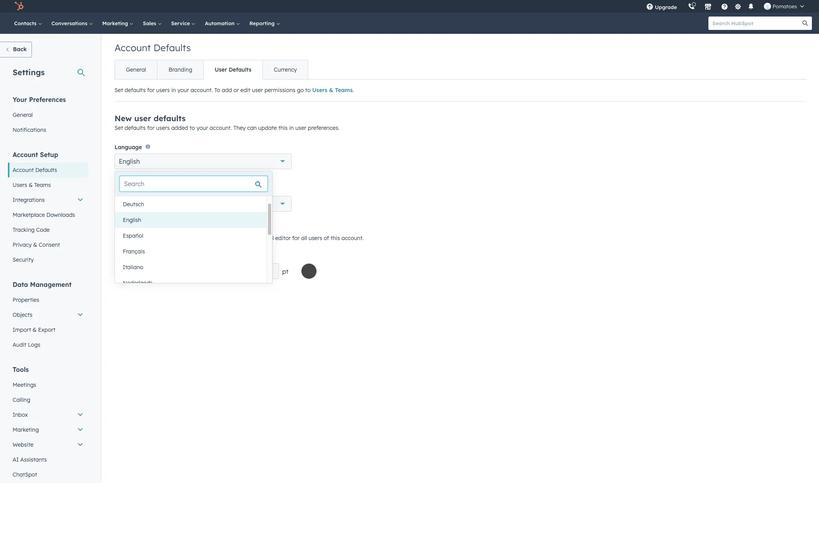 Task type: locate. For each thing, give the bounding box(es) containing it.
1 horizontal spatial user
[[252, 87, 263, 94]]

0 vertical spatial teams
[[335, 87, 353, 94]]

0 horizontal spatial in
[[171, 87, 176, 94]]

defaults right user
[[229, 66, 251, 73]]

users & teams link right go
[[312, 87, 353, 94]]

to right go
[[305, 87, 311, 94]]

1 horizontal spatial this
[[331, 235, 340, 242]]

account.
[[191, 87, 213, 94], [210, 124, 232, 131], [342, 235, 364, 242]]

sans serif button
[[115, 263, 226, 279]]

tracking
[[13, 226, 35, 233]]

and
[[129, 179, 140, 186], [162, 188, 171, 194]]

user
[[252, 87, 263, 94], [134, 113, 151, 123], [295, 124, 306, 131]]

the
[[236, 235, 244, 242]]

1 vertical spatial general link
[[8, 107, 88, 122]]

1 vertical spatial defaults
[[229, 66, 251, 73]]

they
[[233, 124, 246, 131]]

to right added
[[190, 124, 195, 131]]

audit logs
[[13, 341, 40, 348]]

2 vertical spatial users
[[309, 235, 322, 242]]

audit logs link
[[8, 337, 88, 352]]

apply
[[156, 235, 170, 242]]

0 vertical spatial user
[[252, 87, 263, 94]]

from
[[222, 235, 235, 242]]

for
[[147, 87, 155, 94], [147, 124, 155, 131], [292, 235, 300, 242]]

defaults up added
[[154, 113, 186, 123]]

1 horizontal spatial general link
[[115, 60, 157, 79]]

defaults down setup
[[35, 167, 57, 174]]

assistants
[[20, 456, 47, 463]]

account down marketing link
[[115, 42, 151, 54]]

& inside data management 'element'
[[33, 326, 37, 333]]

account. inside new user defaults set defaults for users added to your account. they can update this in user preferences.
[[210, 124, 232, 131]]

1 vertical spatial for
[[147, 124, 155, 131]]

2 vertical spatial account.
[[342, 235, 364, 242]]

0 vertical spatial in
[[171, 87, 176, 94]]

logs
[[28, 341, 40, 348]]

number
[[141, 179, 162, 186]]

your
[[13, 96, 27, 104]]

account defaults link
[[8, 163, 88, 178]]

security link
[[8, 252, 88, 267]]

account up users & teams on the left of the page
[[13, 167, 34, 174]]

account left setup
[[13, 151, 38, 159]]

your inside new user defaults set defaults for users added to your account. they can update this in user preferences.
[[197, 124, 208, 131]]

1 horizontal spatial general
[[126, 66, 146, 73]]

privacy
[[13, 241, 32, 248]]

1 vertical spatial account.
[[210, 124, 232, 131]]

help button
[[718, 0, 732, 13]]

defaults up the branding link
[[153, 42, 191, 54]]

conversations link
[[47, 13, 98, 34]]

notifications link
[[8, 122, 88, 137]]

english
[[119, 158, 140, 165], [123, 217, 141, 224]]

user left preferences.
[[295, 124, 306, 131]]

english up español in the top left of the page
[[123, 217, 141, 224]]

setup
[[40, 151, 58, 159]]

0 horizontal spatial marketing
[[13, 426, 39, 433]]

and down format
[[162, 188, 171, 194]]

list box
[[115, 196, 272, 291]]

navigation
[[115, 60, 308, 80]]

2 horizontal spatial user
[[295, 124, 306, 131]]

1 vertical spatial in
[[289, 124, 294, 131]]

1 vertical spatial user
[[134, 113, 151, 123]]

chatspot
[[13, 471, 37, 478]]

users up integrations
[[13, 181, 27, 189]]

user right new
[[134, 113, 151, 123]]

1 vertical spatial this
[[331, 235, 340, 242]]

import & export link
[[8, 322, 88, 337]]

tools element
[[8, 365, 88, 482]]

tools
[[13, 366, 29, 374]]

for inside new user defaults set defaults for users added to your account. they can update this in user preferences.
[[147, 124, 155, 131]]

2 vertical spatial defaults
[[35, 167, 57, 174]]

search button
[[799, 17, 812, 30]]

1 horizontal spatial users & teams link
[[312, 87, 353, 94]]

0 vertical spatial general link
[[115, 60, 157, 79]]

account. left to
[[191, 87, 213, 94]]

account. left they
[[210, 124, 232, 131]]

1 horizontal spatial teams
[[335, 87, 353, 94]]

meetings
[[13, 381, 36, 389]]

menu item
[[683, 0, 684, 13]]

format:
[[115, 188, 133, 194]]

2 vertical spatial account
[[13, 167, 34, 174]]

set up new
[[115, 87, 123, 94]]

1 vertical spatial general
[[13, 111, 33, 119]]

0 vertical spatial to
[[305, 87, 311, 94]]

defaults up new
[[125, 87, 146, 94]]

marketing up website
[[13, 426, 39, 433]]

user right edit on the left top of page
[[252, 87, 263, 94]]

editor
[[275, 235, 291, 242]]

1 horizontal spatial and
[[162, 188, 171, 194]]

in down the branding link
[[171, 87, 176, 94]]

general link
[[115, 60, 157, 79], [8, 107, 88, 122]]

your preferences element
[[8, 95, 88, 137]]

0 vertical spatial your
[[177, 87, 189, 94]]

0 vertical spatial and
[[129, 179, 140, 186]]

español
[[123, 232, 143, 239]]

1 horizontal spatial your
[[197, 124, 208, 131]]

integrations button
[[8, 193, 88, 207]]

0 horizontal spatial general
[[13, 111, 33, 119]]

pomatoes
[[773, 3, 797, 9]]

1 horizontal spatial to
[[190, 124, 195, 131]]

list box containing deutsch
[[115, 196, 272, 291]]

2 vertical spatial defaults
[[125, 124, 146, 131]]

0 vertical spatial english
[[119, 158, 140, 165]]

1 vertical spatial teams
[[34, 181, 51, 189]]

defaults for user defaults link
[[229, 66, 251, 73]]

1 horizontal spatial marketing
[[102, 20, 130, 26]]

new
[[115, 113, 132, 123]]

users & teams link
[[312, 87, 353, 94], [8, 178, 88, 193]]

currency link
[[263, 60, 308, 79]]

1 vertical spatial account defaults
[[13, 167, 57, 174]]

teams inside account setup element
[[34, 181, 51, 189]]

users inside new user defaults set defaults for users added to your account. they can update this in user preferences.
[[156, 124, 170, 131]]

1 vertical spatial users
[[156, 124, 170, 131]]

users down the branding link
[[156, 87, 170, 94]]

account. inside the email this default will apply to outgoing emails from the crm email editor for all users of this account.
[[342, 235, 364, 242]]

account defaults down sales link
[[115, 42, 191, 54]]

set down new
[[115, 124, 123, 131]]

contacts
[[14, 20, 38, 26]]

hubspot link
[[9, 2, 30, 11]]

0 vertical spatial users & teams link
[[312, 87, 353, 94]]

2 vertical spatial for
[[292, 235, 300, 242]]

data management
[[13, 281, 72, 289]]

& for consent
[[33, 241, 37, 248]]

nederlands button
[[115, 275, 267, 291]]

2 vertical spatial to
[[172, 235, 177, 242]]

font
[[115, 253, 127, 261]]

users & teams link up integrations
[[8, 178, 88, 193]]

defaults for account defaults link at the left
[[35, 167, 57, 174]]

0 vertical spatial account.
[[191, 87, 213, 94]]

0 horizontal spatial general link
[[8, 107, 88, 122]]

crm
[[246, 235, 258, 242]]

tyler black image
[[764, 3, 771, 10]]

back link
[[0, 42, 32, 57]]

deutsch button
[[115, 196, 267, 212]]

this right update
[[278, 124, 288, 131]]

0 horizontal spatial teams
[[34, 181, 51, 189]]

0 horizontal spatial account defaults
[[13, 167, 57, 174]]

& right privacy on the top left of the page
[[33, 241, 37, 248]]

this
[[278, 124, 288, 131], [331, 235, 340, 242]]

0 horizontal spatial to
[[172, 235, 177, 242]]

1 vertical spatial english
[[123, 217, 141, 224]]

1 vertical spatial your
[[197, 124, 208, 131]]

date and number format
[[115, 179, 183, 186]]

account defaults up users & teams on the left of the page
[[13, 167, 57, 174]]

your down branding
[[177, 87, 189, 94]]

settings image
[[734, 3, 742, 10]]

& up integrations
[[29, 181, 33, 189]]

website button
[[8, 437, 88, 452]]

1 vertical spatial users & teams link
[[8, 178, 88, 193]]

service link
[[166, 13, 200, 34]]

account defaults inside account defaults link
[[13, 167, 57, 174]]

security
[[13, 256, 34, 263]]

2 horizontal spatial defaults
[[229, 66, 251, 73]]

1 vertical spatial account
[[13, 151, 38, 159]]

0 vertical spatial account
[[115, 42, 151, 54]]

0 horizontal spatial users
[[13, 181, 27, 189]]

nederlands
[[123, 280, 153, 287]]

0 horizontal spatial users & teams link
[[8, 178, 88, 193]]

defaults down new
[[125, 124, 146, 131]]

set
[[115, 87, 123, 94], [115, 124, 123, 131]]

sans serif
[[119, 267, 149, 275]]

objects button
[[8, 307, 88, 322]]

0 vertical spatial set
[[115, 87, 123, 94]]

users inside the email this default will apply to outgoing emails from the crm email editor for all users of this account.
[[309, 235, 322, 242]]

1 set from the top
[[115, 87, 123, 94]]

united states button
[[115, 196, 292, 212]]

0 vertical spatial for
[[147, 87, 155, 94]]

and right "date" at left top
[[129, 179, 140, 186]]

to right apply
[[172, 235, 177, 242]]

this
[[115, 235, 125, 242]]

account setup element
[[8, 150, 88, 267]]

general inside your preferences 'element'
[[13, 111, 33, 119]]

0 horizontal spatial defaults
[[35, 167, 57, 174]]

0 vertical spatial this
[[278, 124, 288, 131]]

0 vertical spatial general
[[126, 66, 146, 73]]

this right of
[[331, 235, 340, 242]]

español button
[[115, 228, 267, 244]]

defaults inside account setup element
[[35, 167, 57, 174]]

account. right of
[[342, 235, 364, 242]]

marketing left sales
[[102, 20, 130, 26]]

& left export
[[33, 326, 37, 333]]

in right update
[[289, 124, 294, 131]]

1 vertical spatial to
[[190, 124, 195, 131]]

your right added
[[197, 124, 208, 131]]

back
[[13, 46, 27, 53]]

0 vertical spatial defaults
[[153, 42, 191, 54]]

users left of
[[309, 235, 322, 242]]

1 vertical spatial marketing
[[13, 426, 39, 433]]

general
[[126, 66, 146, 73], [13, 111, 33, 119]]

tracking code
[[13, 226, 50, 233]]

email
[[115, 223, 137, 233]]

in
[[171, 87, 176, 94], [289, 124, 294, 131]]

defaults inside navigation
[[229, 66, 251, 73]]

1 vertical spatial set
[[115, 124, 123, 131]]

menu
[[641, 0, 810, 13]]

english down language
[[119, 158, 140, 165]]

1 horizontal spatial users
[[312, 87, 327, 94]]

users left added
[[156, 124, 170, 131]]

1 vertical spatial users
[[13, 181, 27, 189]]

meetings link
[[8, 378, 88, 393]]

website
[[13, 441, 33, 448]]

users right go
[[312, 87, 327, 94]]

2 set from the top
[[115, 124, 123, 131]]

1 horizontal spatial account defaults
[[115, 42, 191, 54]]

1 horizontal spatial in
[[289, 124, 294, 131]]

marketing inside button
[[13, 426, 39, 433]]

0 horizontal spatial this
[[278, 124, 288, 131]]



Task type: describe. For each thing, give the bounding box(es) containing it.
set inside new user defaults set defaults for users added to your account. they can update this in user preferences.
[[115, 124, 123, 131]]

chatspot link
[[8, 467, 88, 482]]

français button
[[115, 244, 267, 259]]

downloads
[[46, 211, 75, 219]]

notifications
[[13, 126, 46, 133]]

0 vertical spatial users
[[156, 87, 170, 94]]

help image
[[721, 4, 728, 11]]

this inside the email this default will apply to outgoing emails from the crm email editor for all users of this account.
[[331, 235, 340, 242]]

10/26/2023
[[134, 188, 160, 194]]

to inside the email this default will apply to outgoing emails from the crm email editor for all users of this account.
[[172, 235, 177, 242]]

this inside new user defaults set defaults for users added to your account. they can update this in user preferences.
[[278, 124, 288, 131]]

set defaults for users in your account. to add or edit user permissions go to users & teams .
[[115, 87, 354, 94]]

.
[[353, 87, 354, 94]]

language
[[115, 144, 142, 151]]

& for teams
[[29, 181, 33, 189]]

Search HubSpot search field
[[709, 17, 805, 30]]

sans
[[119, 267, 133, 275]]

calling icon button
[[685, 1, 698, 11]]

deutsch
[[123, 201, 144, 208]]

branding
[[169, 66, 192, 73]]

general link for preferences
[[8, 107, 88, 122]]

will
[[146, 235, 154, 242]]

branding link
[[157, 60, 203, 79]]

general link for defaults
[[115, 60, 157, 79]]

1 vertical spatial and
[[162, 188, 171, 194]]

ai assistants link
[[8, 452, 88, 467]]

users inside account setup element
[[13, 181, 27, 189]]

& left . at top left
[[329, 87, 333, 94]]

navigation containing general
[[115, 60, 308, 80]]

account for users & teams
[[13, 151, 38, 159]]

user defaults link
[[203, 60, 263, 79]]

0 vertical spatial defaults
[[125, 87, 146, 94]]

tracking code link
[[8, 222, 88, 237]]

in inside new user defaults set defaults for users added to your account. they can update this in user preferences.
[[289, 124, 294, 131]]

privacy & consent link
[[8, 237, 88, 252]]

notifications button
[[745, 0, 758, 13]]

hubspot image
[[14, 2, 24, 11]]

export
[[38, 326, 55, 333]]

marketplaces button
[[700, 0, 717, 13]]

all
[[301, 235, 307, 242]]

preferences
[[29, 96, 66, 104]]

pt
[[282, 268, 289, 275]]

code
[[36, 226, 50, 233]]

can
[[247, 124, 257, 131]]

1,234.56
[[172, 188, 191, 194]]

management
[[30, 281, 72, 289]]

default
[[126, 235, 145, 242]]

1 horizontal spatial defaults
[[153, 42, 191, 54]]

english button
[[115, 212, 267, 228]]

contacts link
[[9, 13, 47, 34]]

general for account
[[126, 66, 146, 73]]

0 vertical spatial users
[[312, 87, 327, 94]]

marketplace
[[13, 211, 45, 219]]

settings link
[[733, 2, 743, 10]]

0 horizontal spatial user
[[134, 113, 151, 123]]

user defaults
[[215, 66, 251, 73]]

properties link
[[8, 293, 88, 307]]

email
[[260, 235, 274, 242]]

ai
[[13, 456, 19, 463]]

0 vertical spatial marketing
[[102, 20, 130, 26]]

to
[[214, 87, 220, 94]]

to inside new user defaults set defaults for users added to your account. they can update this in user preferences.
[[190, 124, 195, 131]]

go
[[297, 87, 304, 94]]

service
[[171, 20, 192, 26]]

united states
[[119, 200, 159, 208]]

added
[[171, 124, 188, 131]]

import
[[13, 326, 31, 333]]

calling icon image
[[688, 3, 695, 10]]

edit
[[240, 87, 250, 94]]

ai assistants
[[13, 456, 47, 463]]

english inside dropdown button
[[119, 158, 140, 165]]

update
[[258, 124, 277, 131]]

data management element
[[8, 280, 88, 352]]

0 horizontal spatial your
[[177, 87, 189, 94]]

menu containing pomatoes
[[641, 0, 810, 13]]

2 horizontal spatial to
[[305, 87, 311, 94]]

outgoing
[[179, 235, 202, 242]]

english button
[[115, 154, 292, 169]]

automation
[[205, 20, 236, 26]]

0 horizontal spatial and
[[129, 179, 140, 186]]

upgrade image
[[646, 4, 654, 11]]

for inside the email this default will apply to outgoing emails from the crm email editor for all users of this account.
[[292, 235, 300, 242]]

date
[[115, 179, 128, 186]]

of
[[324, 235, 329, 242]]

serif
[[135, 267, 149, 275]]

or
[[234, 87, 239, 94]]

0 vertical spatial account defaults
[[115, 42, 191, 54]]

privacy & consent
[[13, 241, 60, 248]]

français
[[123, 248, 145, 255]]

general for your
[[13, 111, 33, 119]]

sales
[[143, 20, 158, 26]]

audit
[[13, 341, 26, 348]]

marketing link
[[98, 13, 138, 34]]

account for branding
[[115, 42, 151, 54]]

preferences.
[[308, 124, 340, 131]]

calling
[[13, 396, 30, 404]]

2 vertical spatial user
[[295, 124, 306, 131]]

account setup
[[13, 151, 58, 159]]

marketplaces image
[[705, 4, 712, 11]]

& for export
[[33, 326, 37, 333]]

integrations
[[13, 196, 45, 204]]

sales link
[[138, 13, 166, 34]]

notifications image
[[748, 4, 755, 11]]

reporting
[[250, 20, 276, 26]]

inbox button
[[8, 407, 88, 422]]

pomatoes button
[[759, 0, 809, 13]]

automation link
[[200, 13, 245, 34]]

search image
[[803, 20, 808, 26]]

marketplace downloads link
[[8, 207, 88, 222]]

upgrade
[[655, 4, 677, 10]]

format: 10/26/2023 and 1,234.56
[[115, 188, 191, 194]]

add
[[222, 87, 232, 94]]

import & export
[[13, 326, 55, 333]]

marketplace downloads
[[13, 211, 75, 219]]

1 vertical spatial defaults
[[154, 113, 186, 123]]

settings
[[13, 67, 45, 77]]

Search search field
[[120, 176, 268, 192]]

english inside button
[[123, 217, 141, 224]]



Task type: vqa. For each thing, say whether or not it's contained in the screenshot.
the Data Management element
yes



